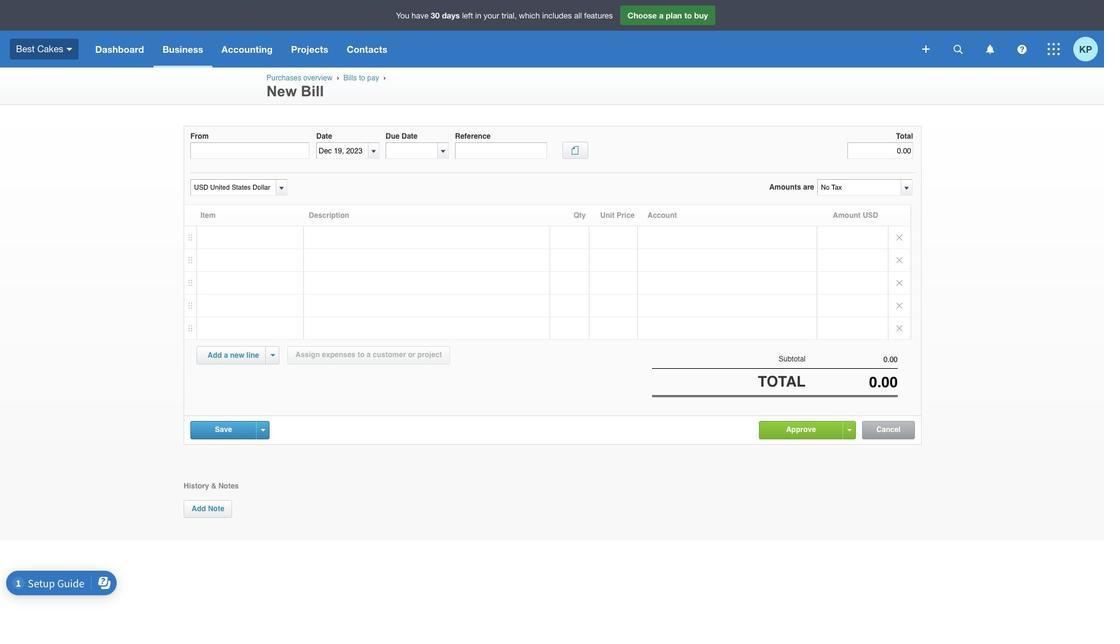 Task type: vqa. For each thing, say whether or not it's contained in the screenshot.
the "Import"
no



Task type: locate. For each thing, give the bounding box(es) containing it.
due date
[[386, 132, 418, 141]]

a inside banner
[[659, 10, 664, 20]]

30
[[431, 10, 440, 20]]

to left buy
[[685, 10, 692, 20]]

1 vertical spatial add
[[192, 505, 206, 513]]

a left customer
[[367, 351, 371, 359]]

0 horizontal spatial ›
[[337, 74, 339, 82]]

price
[[617, 211, 635, 220]]

1 horizontal spatial add
[[208, 351, 222, 360]]

customer
[[373, 351, 406, 359]]

kp
[[1080, 43, 1092, 54]]

in
[[475, 11, 482, 20]]

more add line options... image
[[271, 354, 275, 357]]

0 horizontal spatial svg image
[[1018, 45, 1027, 54]]

days
[[442, 10, 460, 20]]

›
[[337, 74, 339, 82], [383, 74, 386, 82]]

1 horizontal spatial ›
[[383, 74, 386, 82]]

dashboard
[[95, 44, 144, 55]]

1 delete line item image from the top
[[889, 272, 911, 294]]

0 vertical spatial to
[[685, 10, 692, 20]]

qty
[[574, 211, 586, 220]]

Date text field
[[317, 143, 368, 159]]

0 vertical spatial delete line item image
[[889, 227, 911, 249]]

amount
[[833, 211, 861, 220]]

notes
[[218, 482, 239, 491]]

features
[[584, 11, 613, 20]]

0 horizontal spatial a
[[224, 351, 228, 360]]

date up the "date" text field
[[316, 132, 332, 141]]

left
[[462, 11, 473, 20]]

0 horizontal spatial add
[[192, 505, 206, 513]]

your
[[484, 11, 499, 20]]

reference
[[455, 132, 491, 141]]

subtotal
[[779, 355, 806, 364]]

all
[[574, 11, 582, 20]]

which
[[519, 11, 540, 20]]

to left pay on the top of the page
[[359, 74, 365, 82]]

None text field
[[190, 143, 310, 159], [818, 180, 901, 195], [806, 356, 898, 364], [806, 374, 898, 391], [190, 143, 310, 159], [818, 180, 901, 195], [806, 356, 898, 364], [806, 374, 898, 391]]

delete line item image
[[889, 272, 911, 294], [889, 318, 911, 340]]

1 vertical spatial to
[[359, 74, 365, 82]]

1 vertical spatial delete line item image
[[889, 318, 911, 340]]

None text field
[[191, 180, 274, 195]]

save link
[[191, 422, 256, 438]]

choose a plan to buy
[[628, 10, 708, 20]]

cancel
[[877, 425, 901, 434]]

purchases overview link
[[267, 74, 333, 82]]

bills
[[344, 74, 357, 82]]

assign
[[295, 351, 320, 359]]

a left new
[[224, 351, 228, 360]]

› right pay on the top of the page
[[383, 74, 386, 82]]

date
[[316, 132, 332, 141], [402, 132, 418, 141]]

amounts are
[[770, 183, 815, 192]]

2 delete line item image from the top
[[889, 249, 911, 272]]

includes
[[542, 11, 572, 20]]

&
[[211, 482, 216, 491]]

Reference text field
[[455, 143, 547, 159]]

date up due date text box
[[402, 132, 418, 141]]

a
[[659, 10, 664, 20], [367, 351, 371, 359], [224, 351, 228, 360]]

2 › from the left
[[383, 74, 386, 82]]

projects
[[291, 44, 328, 55]]

project
[[418, 351, 442, 359]]

cancel button
[[863, 422, 915, 439]]

add left new
[[208, 351, 222, 360]]

have
[[412, 11, 429, 20]]

approve
[[786, 425, 816, 434]]

0 vertical spatial add
[[208, 351, 222, 360]]

1 horizontal spatial date
[[402, 132, 418, 141]]

2 vertical spatial delete line item image
[[889, 295, 911, 317]]

a left plan
[[659, 10, 664, 20]]

to right expenses
[[358, 351, 365, 359]]

1 date from the left
[[316, 132, 332, 141]]

add note
[[192, 505, 224, 513]]

banner
[[0, 0, 1105, 68]]

0 horizontal spatial date
[[316, 132, 332, 141]]

to
[[685, 10, 692, 20], [359, 74, 365, 82], [358, 351, 365, 359]]

2 horizontal spatial a
[[659, 10, 664, 20]]

add a new line link
[[200, 347, 267, 364]]

buy
[[695, 10, 708, 20]]

you have 30 days left in your trial, which includes all features
[[396, 10, 613, 20]]

0 vertical spatial delete line item image
[[889, 272, 911, 294]]

svg image
[[1048, 43, 1060, 55], [1018, 45, 1027, 54]]

save
[[215, 425, 232, 434]]

› left the bills
[[337, 74, 339, 82]]

bills to pay link
[[344, 74, 379, 82]]

assign expenses to a customer or project link
[[287, 346, 450, 365]]

delete line item image
[[889, 227, 911, 249], [889, 249, 911, 272], [889, 295, 911, 317]]

from
[[190, 132, 209, 141]]

new
[[230, 351, 245, 360]]

1 vertical spatial delete line item image
[[889, 249, 911, 272]]

a for line
[[224, 351, 228, 360]]

projects button
[[282, 31, 338, 68]]

add left note
[[192, 505, 206, 513]]

svg image
[[954, 45, 963, 54], [986, 45, 994, 54], [923, 45, 930, 53], [66, 48, 72, 51]]

best
[[16, 43, 35, 54]]

amount usd
[[833, 211, 879, 220]]

svg image inside best cakes popup button
[[66, 48, 72, 51]]

you
[[396, 11, 410, 20]]

business
[[163, 44, 203, 55]]

add
[[208, 351, 222, 360], [192, 505, 206, 513]]

add a new line
[[208, 351, 259, 360]]

account
[[648, 211, 677, 220]]

add note link
[[184, 501, 232, 518]]

description
[[309, 211, 349, 220]]



Task type: describe. For each thing, give the bounding box(es) containing it.
2 delete line item image from the top
[[889, 318, 911, 340]]

due
[[386, 132, 400, 141]]

overview
[[303, 74, 333, 82]]

pay
[[367, 74, 379, 82]]

assign expenses to a customer or project
[[295, 351, 442, 359]]

best cakes
[[16, 43, 63, 54]]

expenses
[[322, 351, 356, 359]]

Due Date text field
[[386, 143, 437, 159]]

choose
[[628, 10, 657, 20]]

approve link
[[760, 422, 843, 438]]

add for add note
[[192, 505, 206, 513]]

3 delete line item image from the top
[[889, 295, 911, 317]]

unit
[[600, 211, 615, 220]]

line
[[247, 351, 259, 360]]

add for add a new line
[[208, 351, 222, 360]]

1 delete line item image from the top
[[889, 227, 911, 249]]

total
[[758, 374, 806, 391]]

item
[[201, 211, 216, 220]]

cakes
[[37, 43, 63, 54]]

business button
[[153, 31, 212, 68]]

best cakes button
[[0, 31, 86, 68]]

to inside purchases overview › bills to pay › new bill
[[359, 74, 365, 82]]

purchases
[[267, 74, 301, 82]]

accounting button
[[212, 31, 282, 68]]

usd
[[863, 211, 879, 220]]

history & notes
[[184, 482, 239, 491]]

purchases overview › bills to pay › new bill
[[267, 74, 388, 100]]

total
[[896, 132, 913, 141]]

more save options... image
[[261, 429, 265, 432]]

1 › from the left
[[337, 74, 339, 82]]

trial,
[[502, 11, 517, 20]]

bill
[[301, 83, 324, 100]]

history
[[184, 482, 209, 491]]

more approve options... image
[[847, 429, 852, 432]]

2 vertical spatial to
[[358, 351, 365, 359]]

are
[[803, 183, 815, 192]]

2 date from the left
[[402, 132, 418, 141]]

banner containing kp
[[0, 0, 1105, 68]]

Total text field
[[848, 143, 913, 159]]

contacts button
[[338, 31, 397, 68]]

kp button
[[1074, 31, 1105, 68]]

dashboard link
[[86, 31, 153, 68]]

contacts
[[347, 44, 388, 55]]

amounts
[[770, 183, 801, 192]]

or
[[408, 351, 416, 359]]

1 horizontal spatial svg image
[[1048, 43, 1060, 55]]

plan
[[666, 10, 682, 20]]

1 horizontal spatial a
[[367, 351, 371, 359]]

unit price
[[600, 211, 635, 220]]

accounting
[[222, 44, 273, 55]]

a for to
[[659, 10, 664, 20]]

note
[[208, 505, 224, 513]]

new
[[267, 83, 297, 100]]



